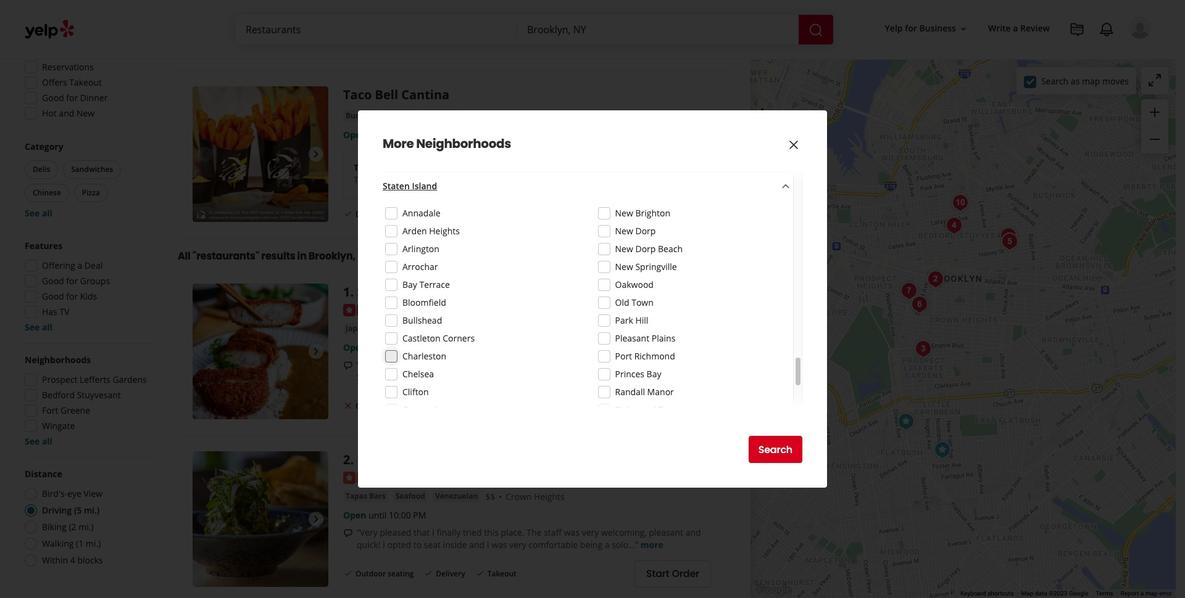 Task type: locate. For each thing, give the bounding box(es) containing it.
i right that
[[432, 527, 435, 539]]

1 vertical spatial outdoor seating
[[356, 569, 414, 580]]

for down offering a deal
[[66, 275, 78, 287]]

next image
[[309, 147, 324, 162], [309, 345, 324, 360]]

bay up manor
[[647, 369, 662, 380]]

1 vertical spatial bay
[[647, 369, 662, 380]]

more down the 'service'
[[647, 372, 670, 383]]

3 good from the top
[[42, 291, 64, 303]]

see all down has
[[25, 322, 52, 333]]

new down new brighton on the top of page
[[615, 225, 633, 237]]

outdoor seating for soboku
[[356, 401, 414, 412]]

seating for soboku
[[388, 401, 414, 412]]

0 vertical spatial outdoor
[[356, 401, 386, 412]]

yelp
[[885, 23, 903, 34]]

order down manor
[[672, 400, 700, 414]]

notifications image
[[1100, 22, 1115, 37]]

venezuelan button
[[433, 491, 481, 503]]

offering a deal
[[42, 260, 103, 272]]

gardens down the (36
[[416, 324, 450, 335]]

0 vertical spatial start order
[[646, 400, 700, 414]]

all inside '"new japanese comfort spot in south slope. inside is super cozy and the service is great. started with takoyaki, karaage and spicy salmon tacos, loved all three…"'
[[602, 372, 611, 383]]

1 . from the top
[[350, 284, 354, 301]]

search inside button
[[759, 443, 793, 457]]

(2
[[69, 522, 76, 534]]

dorp
[[636, 225, 656, 237], [636, 243, 656, 255]]

new for new springville
[[615, 261, 633, 273]]

1 vertical spatial start
[[646, 568, 670, 582]]

0 vertical spatial seating
[[388, 401, 414, 412]]

start down manor
[[646, 400, 670, 414]]

outdoor seating for la
[[356, 569, 414, 580]]

0 vertical spatial pm
[[408, 342, 421, 354]]

start for soboku
[[646, 400, 670, 414]]

16 checkmark v2 image
[[343, 43, 353, 53], [395, 43, 405, 53], [343, 209, 353, 219], [395, 209, 405, 219], [424, 569, 434, 579]]

1 vertical spatial in
[[472, 359, 479, 371]]

for down the good for groups
[[66, 291, 78, 303]]

1 vertical spatial more link
[[641, 540, 664, 551]]

quick!
[[357, 540, 381, 551]]

for inside button
[[905, 23, 918, 34]]

all down wingate
[[42, 436, 52, 448]]

1 vertical spatial gardens
[[113, 374, 147, 386]]

bedford stuyvesant
[[42, 390, 121, 401]]

1 horizontal spatial is
[[677, 359, 683, 371]]

very up being
[[582, 527, 599, 539]]

sandwiches
[[71, 164, 113, 175]]

1 horizontal spatial neighborhoods
[[416, 135, 511, 153]]

a right report
[[1141, 591, 1144, 598]]

0 horizontal spatial in
[[297, 250, 307, 264]]

0 vertical spatial outdoor seating
[[356, 401, 414, 412]]

seating down clifton
[[388, 401, 414, 412]]

seating down opted
[[388, 569, 414, 580]]

dorp up new springville
[[636, 243, 656, 255]]

16 checkmark v2 image for takeout
[[475, 569, 485, 579]]

heights right the crown
[[534, 491, 565, 503]]

in right spot
[[472, 359, 479, 371]]

1 vertical spatial search
[[759, 443, 793, 457]]

heights down annadale
[[429, 225, 460, 237]]

3 slideshow element from the top
[[193, 452, 329, 588]]

more link down pleasant
[[641, 540, 664, 551]]

0 vertical spatial heights
[[429, 225, 460, 237]]

0 vertical spatial .
[[350, 284, 354, 301]]

was
[[564, 527, 580, 539], [492, 540, 507, 551]]

is
[[559, 359, 566, 371], [677, 359, 683, 371]]

keyboard shortcuts button
[[961, 590, 1014, 599]]

16 checkmark v2 image down 16 speech v2 icon
[[343, 569, 353, 579]]

2 see all button from the top
[[25, 322, 52, 333]]

1 vertical spatial more
[[647, 372, 670, 383]]

in inside '"new japanese comfort spot in south slope. inside is super cozy and the service is great. started with takoyaki, karaage and spicy salmon tacos, loved all three…"'
[[472, 359, 479, 371]]

slope.
[[507, 359, 531, 371]]

pm right the '9:45'
[[408, 342, 421, 354]]

subway image
[[930, 438, 955, 463]]

1 start from the top
[[646, 400, 670, 414]]

2 vertical spatial until
[[369, 510, 387, 522]]

0 horizontal spatial search
[[759, 443, 793, 457]]

0 vertical spatial mi.)
[[84, 505, 100, 517]]

hot and new
[[42, 107, 95, 119]]

0 vertical spatial was
[[564, 527, 580, 539]]

0 horizontal spatial 16 checkmark v2 image
[[343, 569, 353, 579]]

0 vertical spatial dorp
[[636, 225, 656, 237]]

open for open now
[[42, 30, 64, 42]]

0 vertical spatial until
[[369, 129, 387, 141]]

pm up that
[[413, 510, 426, 522]]

search button
[[749, 437, 803, 464]]

previous image for 2
[[198, 513, 212, 527]]

nacho up annadale
[[399, 174, 425, 186]]

a
[[502, 174, 507, 186]]

2 good from the top
[[42, 275, 64, 287]]

order
[[672, 400, 700, 414], [672, 568, 700, 582]]

takeout down the this
[[488, 569, 517, 580]]

slideshow element for 1
[[193, 284, 329, 420]]

good for good for groups
[[42, 275, 64, 287]]

a right being
[[605, 540, 610, 551]]

open up 16 speech v2 image at bottom left
[[343, 342, 366, 354]]

for
[[486, 174, 499, 186]]

0 horizontal spatial neighborhoods
[[25, 354, 91, 366]]

taco for taco bell® nacho fries taco bell® nacho fries are back for a limited time.
[[354, 162, 374, 174]]

1 vertical spatial dorp
[[636, 243, 656, 255]]

zoom in image
[[1148, 105, 1163, 120]]

i left opted
[[383, 540, 385, 551]]

terrace
[[420, 279, 450, 291]]

0 vertical spatial next image
[[309, 147, 324, 162]]

. left la
[[350, 452, 354, 469]]

town up hill
[[632, 297, 654, 309]]

$$
[[486, 491, 495, 503]]

group
[[21, 10, 153, 124], [1142, 99, 1169, 154], [22, 141, 153, 220], [21, 240, 153, 334], [21, 354, 153, 448]]

start for la ñapa
[[646, 568, 670, 582]]

next image
[[309, 513, 324, 527]]

0 vertical spatial more link
[[647, 372, 670, 383]]

more neighborhoods dialog
[[0, 0, 1186, 599]]

16 checkmark v2 image for outdoor seating
[[343, 569, 353, 579]]

shortcuts
[[988, 591, 1014, 598]]

open until 2:00 am
[[343, 129, 422, 141]]

stuyvesant
[[77, 390, 121, 401]]

good down offering in the top left of the page
[[42, 275, 64, 287]]

0 vertical spatial good
[[42, 92, 64, 104]]

pm for soboku
[[408, 342, 421, 354]]

get curbside pickup or delivery. read more
[[354, 8, 531, 20]]

1 see all from the top
[[25, 207, 52, 219]]

1 vertical spatial see
[[25, 322, 40, 333]]

map for moves
[[1082, 75, 1101, 87]]

a for write
[[1014, 23, 1019, 34]]

karaage
[[446, 372, 478, 383]]

slideshow element for 2
[[193, 452, 329, 588]]

new down 'new dorp'
[[615, 243, 633, 255]]

9:45
[[389, 342, 406, 354]]

a right write
[[1014, 23, 1019, 34]]

3 until from the top
[[369, 510, 387, 522]]

driving
[[42, 505, 72, 517]]

until left 2:00
[[369, 129, 387, 141]]

outdoor seating
[[356, 401, 414, 412], [356, 569, 414, 580]]

pm
[[408, 342, 421, 354], [413, 510, 426, 522]]

2 is from the left
[[677, 359, 683, 371]]

soboku
[[357, 284, 409, 301]]

neighborhoods inside group
[[25, 354, 91, 366]]

start order for 1 . soboku
[[646, 400, 700, 414]]

2 horizontal spatial 16 checkmark v2 image
[[475, 569, 485, 579]]

2 . la ñapa
[[343, 452, 408, 469]]

zoom out image
[[1148, 132, 1163, 147]]

fries left are
[[427, 174, 447, 186]]

. up 4.8 star rating image
[[350, 284, 354, 301]]

1 horizontal spatial town
[[658, 404, 680, 416]]

bay down arrochar
[[403, 279, 417, 291]]

2 dorp from the top
[[636, 243, 656, 255]]

pickup
[[407, 8, 434, 20]]

town for old town
[[632, 297, 654, 309]]

3 see from the top
[[25, 436, 40, 448]]

good for kids
[[42, 291, 97, 303]]

richmond down randall
[[615, 404, 656, 416]]

order down pleasant
[[672, 568, 700, 582]]

burgers
[[346, 111, 375, 121]]

. for 2
[[350, 452, 354, 469]]

features
[[25, 240, 63, 252]]

1 seating from the top
[[388, 401, 414, 412]]

1 previous image from the top
[[198, 345, 212, 360]]

2 start from the top
[[646, 568, 670, 582]]

1 start order link from the top
[[635, 393, 711, 420]]

cornbread brooklyn image
[[907, 292, 932, 317]]

all down has
[[42, 322, 52, 333]]

0 vertical spatial gardens
[[416, 324, 450, 335]]

next image for open until 2:00 am
[[309, 147, 324, 162]]

16 checkmark v2 image
[[424, 401, 434, 411], [343, 569, 353, 579], [475, 569, 485, 579]]

1 vertical spatial mi.)
[[79, 522, 94, 534]]

0 vertical spatial map
[[1082, 75, 1101, 87]]

0 vertical spatial start
[[646, 400, 670, 414]]

1 next image from the top
[[309, 147, 324, 162]]

2 start order link from the top
[[635, 561, 711, 588]]

group containing features
[[21, 240, 153, 334]]

2 vertical spatial more
[[641, 540, 664, 551]]

0 vertical spatial in
[[297, 250, 307, 264]]

4.8 link
[[415, 303, 427, 316]]

map left "error"
[[1146, 591, 1158, 598]]

a inside "very pleased that i finally tried this place.  the staff was very welcoming, pleasant and quick! i opted to seat inside and i was very comfortable being a solo…"
[[605, 540, 610, 551]]

this
[[484, 527, 499, 539]]

gardens up stuyvesant
[[113, 374, 147, 386]]

delivery down inside
[[436, 569, 465, 580]]

taco left staten in the left top of the page
[[354, 174, 373, 186]]

more for la ñapa
[[641, 540, 664, 551]]

biking
[[42, 522, 67, 534]]

open down 'suggested'
[[42, 30, 64, 42]]

heights for arden heights
[[429, 225, 460, 237]]

0 vertical spatial slideshow element
[[193, 87, 329, 222]]

1 vertical spatial see all
[[25, 322, 52, 333]]

1 vertical spatial town
[[658, 404, 680, 416]]

1 vertical spatial order
[[672, 568, 700, 582]]

3 see all from the top
[[25, 436, 52, 448]]

richmond down plains
[[635, 351, 675, 362]]

great.
[[685, 359, 709, 371]]

1 vertical spatial .
[[350, 452, 354, 469]]

1 vertical spatial bell®
[[375, 174, 397, 186]]

heights for crown heights
[[534, 491, 565, 503]]

start order down manor
[[646, 400, 700, 414]]

until left the '9:45'
[[369, 342, 387, 354]]

16 checkmark v2 image down clifton
[[424, 401, 434, 411]]

all for neighborhoods
[[42, 436, 52, 448]]

bullshead
[[403, 315, 442, 327]]

arrochar
[[403, 261, 438, 273]]

map region
[[742, 0, 1186, 599]]

1 vertical spatial good
[[42, 275, 64, 287]]

1 vertical spatial nacho
[[399, 174, 425, 186]]

see all down wingate
[[25, 436, 52, 448]]

1 horizontal spatial bay
[[647, 369, 662, 380]]

see all button for offering a deal
[[25, 322, 52, 333]]

1 outdoor from the top
[[356, 401, 386, 412]]

1 start order from the top
[[646, 400, 700, 414]]

0 horizontal spatial is
[[559, 359, 566, 371]]

started
[[357, 372, 386, 383]]

manor
[[648, 387, 674, 398]]

open until 9:45 pm
[[343, 342, 421, 354]]

service
[[646, 359, 674, 371]]

inside
[[443, 540, 467, 551]]

1 vertical spatial until
[[369, 342, 387, 354]]

takeout
[[407, 43, 436, 54], [69, 77, 102, 88], [407, 209, 436, 220], [488, 569, 517, 580]]

new up oakwood
[[615, 261, 633, 273]]

a for report
[[1141, 591, 1144, 598]]

crown
[[506, 491, 532, 503]]

2 previous image from the top
[[198, 513, 212, 527]]

google image
[[754, 583, 795, 599]]

2 horizontal spatial i
[[487, 540, 489, 551]]

see for prospect
[[25, 436, 40, 448]]

map right as
[[1082, 75, 1101, 87]]

(5
[[74, 505, 82, 517]]

2 outdoor from the top
[[356, 569, 386, 580]]

0 vertical spatial neighborhoods
[[416, 135, 511, 153]]

nacho up staten island
[[402, 162, 429, 174]]

open down 'tapas'
[[343, 510, 366, 522]]

2 outdoor seating from the top
[[356, 569, 414, 580]]

was down the this
[[492, 540, 507, 551]]

pizza
[[82, 188, 100, 198]]

offers takeout
[[42, 77, 102, 88]]

see all button down chinese button
[[25, 207, 52, 219]]

(36 reviews)
[[430, 304, 478, 316]]

staten island
[[383, 180, 437, 192]]

taco bell® nacho fries taco bell® nacho fries are back for a limited time.
[[354, 162, 564, 186]]

1 horizontal spatial search
[[1042, 75, 1069, 87]]

neighborhoods up the prospect
[[25, 354, 91, 366]]

guacuco bed-stuy image
[[948, 190, 973, 215]]

1 vertical spatial start order link
[[635, 561, 711, 588]]

taco up burgers
[[343, 87, 372, 103]]

in
[[297, 250, 307, 264], [472, 359, 479, 371]]

2 see all from the top
[[25, 322, 52, 333]]

outdoor seating down with
[[356, 401, 414, 412]]

None search field
[[236, 15, 834, 44]]

2 next image from the top
[[309, 345, 324, 360]]

and down south on the left bottom
[[480, 372, 496, 383]]

2 vertical spatial slideshow element
[[193, 452, 329, 588]]

2 vertical spatial mi.)
[[86, 538, 101, 550]]

see all button for prospect lefferts gardens
[[25, 436, 52, 448]]

©2023
[[1049, 591, 1068, 598]]

start order link for la ñapa
[[635, 561, 711, 588]]

brighton
[[636, 207, 671, 219]]

option group
[[21, 469, 153, 571]]

for right yelp
[[905, 23, 918, 34]]

eye
[[67, 488, 81, 500]]

town down manor
[[658, 404, 680, 416]]

1 outdoor seating from the top
[[356, 401, 414, 412]]

0 vertical spatial town
[[632, 297, 654, 309]]

user actions element
[[875, 15, 1169, 91]]

1 vertical spatial see all button
[[25, 322, 52, 333]]

2 order from the top
[[672, 568, 700, 582]]

time.
[[542, 174, 564, 186]]

1 dorp from the top
[[636, 225, 656, 237]]

0 vertical spatial more
[[509, 8, 531, 20]]

open down burgers link
[[343, 129, 366, 141]]

new for new brighton
[[615, 207, 633, 219]]

island
[[412, 180, 437, 192]]

and up three…"
[[613, 359, 629, 371]]

macosa trattoria image
[[942, 213, 967, 238]]

2 . from the top
[[350, 452, 354, 469]]

mi.) right (2
[[79, 522, 94, 534]]

town for richmond town
[[658, 404, 680, 416]]

pleased
[[380, 527, 411, 539]]

1 good from the top
[[42, 92, 64, 104]]

0 horizontal spatial town
[[632, 297, 654, 309]]

review
[[1021, 23, 1050, 34]]

outdoor seating down opted
[[356, 569, 414, 580]]

outdoor down quick!
[[356, 569, 386, 580]]

2 start order from the top
[[646, 568, 700, 582]]

new
[[77, 107, 95, 119], [615, 207, 633, 219], [615, 225, 633, 237], [615, 243, 633, 255], [358, 250, 379, 264], [615, 261, 633, 273]]

a left deal
[[77, 260, 82, 272]]

previous image
[[198, 345, 212, 360], [198, 513, 212, 527]]

more down pleasant
[[641, 540, 664, 551]]

good up has tv
[[42, 291, 64, 303]]

start order down pleasant
[[646, 568, 700, 582]]

0 vertical spatial previous image
[[198, 345, 212, 360]]

1 vertical spatial was
[[492, 540, 507, 551]]

0 horizontal spatial bay
[[403, 279, 417, 291]]

all down chinese button
[[42, 207, 52, 219]]

see all button down wingate
[[25, 436, 52, 448]]

1 see all button from the top
[[25, 207, 52, 219]]

1 horizontal spatial heights
[[534, 491, 565, 503]]

pleasant
[[649, 527, 684, 539]]

1 slideshow element from the top
[[193, 87, 329, 222]]

a inside group
[[77, 260, 82, 272]]

1 vertical spatial map
[[1146, 591, 1158, 598]]

1 order from the top
[[672, 400, 700, 414]]

2 vertical spatial see all
[[25, 436, 52, 448]]

0 horizontal spatial heights
[[429, 225, 460, 237]]

bell®
[[376, 162, 399, 174], [375, 174, 397, 186]]

heights inside more neighborhoods dialog
[[429, 225, 460, 237]]

16 checkmark v2 image down tried
[[475, 569, 485, 579]]

1 horizontal spatial in
[[472, 359, 479, 371]]

0 vertical spatial very
[[582, 527, 599, 539]]

good down offers
[[42, 92, 64, 104]]

1
[[343, 284, 350, 301]]

dorp down new brighton on the top of page
[[636, 225, 656, 237]]

1 horizontal spatial very
[[582, 527, 599, 539]]

has tv
[[42, 306, 69, 318]]

previous image for 1
[[198, 345, 212, 360]]

new up 'new dorp'
[[615, 207, 633, 219]]

offers
[[42, 77, 67, 88]]

1 vertical spatial slideshow element
[[193, 284, 329, 420]]

1 vertical spatial next image
[[309, 345, 324, 360]]

0 vertical spatial see all button
[[25, 207, 52, 219]]

start order link
[[635, 393, 711, 420], [635, 561, 711, 588]]

in right results
[[297, 250, 307, 264]]

dorp for new dorp
[[636, 225, 656, 237]]

hill
[[636, 315, 649, 327]]

slideshow element
[[193, 87, 329, 222], [193, 284, 329, 420], [193, 452, 329, 588]]

all down cozy
[[602, 372, 611, 383]]

1 horizontal spatial map
[[1146, 591, 1158, 598]]

read
[[486, 8, 507, 20]]

start
[[646, 400, 670, 414], [646, 568, 670, 582]]

2 vertical spatial see all button
[[25, 436, 52, 448]]

start down pleasant
[[646, 568, 670, 582]]

i down the this
[[487, 540, 489, 551]]

1 vertical spatial pm
[[413, 510, 426, 522]]

more link down the 'service'
[[647, 372, 670, 383]]

2 seating from the top
[[388, 569, 414, 580]]

pleasant plains
[[615, 333, 676, 345]]

blocks
[[77, 555, 103, 567]]

bell® down more
[[375, 174, 397, 186]]

i
[[432, 527, 435, 539], [383, 540, 385, 551], [487, 540, 489, 551]]

outdoor for soboku
[[356, 401, 386, 412]]

very down place.
[[510, 540, 527, 551]]

arden
[[403, 225, 427, 237]]

taco for taco bell cantina
[[343, 87, 372, 103]]

within 4 blocks
[[42, 555, 103, 567]]

keyboard shortcuts
[[961, 591, 1014, 598]]

was right staff at the bottom
[[564, 527, 580, 539]]

seating
[[388, 401, 414, 412], [388, 569, 414, 580]]

2 slideshow element from the top
[[193, 284, 329, 420]]

pizza button
[[74, 184, 108, 203]]

see all down chinese button
[[25, 207, 52, 219]]

3 see all button from the top
[[25, 436, 52, 448]]

delis
[[33, 164, 50, 175]]

2 vertical spatial good
[[42, 291, 64, 303]]

outdoor right 16 close v2 icon at the bottom left of the page
[[356, 401, 386, 412]]

dorp for new dorp beach
[[636, 243, 656, 255]]

until for soboku
[[369, 342, 387, 354]]

0 vertical spatial taco
[[343, 87, 372, 103]]

1 horizontal spatial 16 checkmark v2 image
[[424, 401, 434, 411]]

taco down open until 2:00 am
[[354, 162, 374, 174]]

bell® up staten in the left top of the page
[[376, 162, 399, 174]]

start order link for soboku
[[635, 393, 711, 420]]

2 vertical spatial see
[[25, 436, 40, 448]]

1 vertical spatial taco
[[354, 162, 374, 174]]

0 vertical spatial order
[[672, 400, 700, 414]]

a for offering
[[77, 260, 82, 272]]

new down dinner
[[77, 107, 95, 119]]

0 vertical spatial see
[[25, 207, 40, 219]]

2 see from the top
[[25, 322, 40, 333]]

delivery down staten in the left top of the page
[[356, 209, 385, 220]]

distance
[[25, 469, 62, 480]]

new left york on the left
[[358, 250, 379, 264]]

group containing suggested
[[21, 10, 153, 124]]

1 vertical spatial outdoor
[[356, 569, 386, 580]]

bell
[[375, 87, 398, 103]]

16 chevron down v2 image
[[959, 24, 969, 34]]

0 vertical spatial search
[[1042, 75, 1069, 87]]

1 vertical spatial seating
[[388, 569, 414, 580]]

mi.)
[[84, 505, 100, 517], [79, 522, 94, 534], [86, 538, 101, 550]]

1 vertical spatial very
[[510, 540, 527, 551]]

1 vertical spatial previous image
[[198, 513, 212, 527]]

1 vertical spatial neighborhoods
[[25, 354, 91, 366]]

0 vertical spatial see all
[[25, 207, 52, 219]]

2 until from the top
[[369, 342, 387, 354]]

tapas bars button
[[343, 491, 388, 503]]

carroll
[[387, 324, 414, 335]]

1 horizontal spatial was
[[564, 527, 580, 539]]

with
[[388, 372, 406, 383]]

0 vertical spatial start order link
[[635, 393, 711, 420]]

is left the great.
[[677, 359, 683, 371]]

all for features
[[42, 322, 52, 333]]



Task type: describe. For each thing, give the bounding box(es) containing it.
1 horizontal spatial gardens
[[416, 324, 450, 335]]

mi.) for driving (5 mi.)
[[84, 505, 100, 517]]

suggested
[[25, 10, 69, 22]]

names image
[[911, 337, 936, 362]]

see all for offering
[[25, 322, 52, 333]]

altar image
[[897, 279, 922, 304]]

option group containing distance
[[21, 469, 153, 571]]

business
[[920, 23, 956, 34]]

that
[[414, 527, 430, 539]]

bird's-
[[42, 488, 67, 500]]

japanese button
[[343, 323, 382, 335]]

spicy
[[498, 372, 518, 383]]

back
[[465, 174, 484, 186]]

1 is from the left
[[559, 359, 566, 371]]

terms link
[[1096, 591, 1114, 598]]

outdoor for la
[[356, 569, 386, 580]]

takeout up arden
[[407, 209, 436, 220]]

more link for la ñapa
[[641, 540, 664, 551]]

new dorp
[[615, 225, 656, 237]]

expand map image
[[1148, 73, 1163, 88]]

as
[[1071, 75, 1080, 87]]

more for soboku
[[647, 372, 670, 383]]

walking
[[42, 538, 74, 550]]

delivery down get
[[356, 43, 385, 54]]

1 see from the top
[[25, 207, 40, 219]]

16 speech v2 image
[[343, 361, 353, 371]]

oakwood
[[615, 279, 654, 291]]

venezuelan
[[435, 491, 478, 502]]

the
[[631, 359, 644, 371]]

randall
[[615, 387, 645, 398]]

three…"
[[613, 372, 645, 383]]

terms
[[1096, 591, 1114, 598]]

4.5 star rating image
[[343, 472, 410, 485]]

port
[[615, 351, 632, 362]]

offering
[[42, 260, 75, 272]]

0 vertical spatial bay
[[403, 279, 417, 291]]

venezuelan link
[[433, 491, 481, 503]]

mexican link
[[423, 110, 459, 122]]

and right the hot
[[59, 107, 74, 119]]

. for 1
[[350, 284, 354, 301]]

takeout down pickup
[[407, 43, 436, 54]]

new for new dorp
[[615, 225, 633, 237]]

24 chevron down v2 image
[[779, 179, 793, 194]]

next image for open until 9:45 pm
[[309, 345, 324, 360]]

more neighborhoods
[[383, 135, 511, 153]]

mi.) for biking (2 mi.)
[[79, 522, 94, 534]]

clifton
[[403, 387, 429, 398]]

takeout up dinner
[[69, 77, 102, 88]]

all
[[178, 250, 191, 264]]

delis button
[[25, 161, 58, 179]]

16 speech v2 image
[[343, 529, 353, 539]]

moves
[[1103, 75, 1129, 87]]

keyboard
[[961, 591, 987, 598]]

open for open until 9:45 pm
[[343, 342, 366, 354]]

gardens inside group
[[113, 374, 147, 386]]

l'antagoniste image
[[996, 224, 1021, 249]]

previous image
[[198, 147, 212, 162]]

16 checkmark v2 image for delivery
[[424, 401, 434, 411]]

until for la
[[369, 510, 387, 522]]

projects image
[[1070, 22, 1085, 37]]

yelp for business button
[[880, 18, 974, 40]]

0 horizontal spatial very
[[510, 540, 527, 551]]

seafood
[[396, 491, 425, 502]]

mi.) for walking (1 mi.)
[[86, 538, 101, 550]]

(36
[[430, 304, 442, 316]]

bars
[[369, 491, 386, 502]]

new for new dorp beach
[[615, 243, 633, 255]]

all "restaurants" results in brooklyn, new york
[[178, 250, 404, 264]]

new dorp beach
[[615, 243, 683, 255]]

see for offering
[[25, 322, 40, 333]]

0 horizontal spatial i
[[383, 540, 385, 551]]

princes
[[615, 369, 645, 380]]

0 vertical spatial nacho
[[402, 162, 429, 174]]

0 vertical spatial bell®
[[376, 162, 399, 174]]

mexican
[[425, 111, 456, 121]]

la ñapa link
[[357, 452, 408, 469]]

write a review link
[[984, 18, 1055, 40]]

report
[[1121, 591, 1139, 598]]

report a map error link
[[1121, 591, 1173, 598]]

group containing category
[[22, 141, 153, 220]]

new inside group
[[77, 107, 95, 119]]

all for category
[[42, 207, 52, 219]]

prospect lefferts gardens
[[42, 374, 147, 386]]

tapas bars
[[346, 491, 386, 502]]

tapas bars link
[[343, 491, 388, 503]]

group containing neighborhoods
[[21, 354, 153, 448]]

4.8 star rating image
[[343, 304, 410, 317]]

bloomfield
[[403, 297, 446, 309]]

for for business
[[905, 23, 918, 34]]

search for search
[[759, 443, 793, 457]]

new springville
[[615, 261, 677, 273]]

lefferts
[[80, 374, 110, 386]]

16 close v2 image
[[343, 401, 353, 411]]

open for open until 10:00 pm
[[343, 510, 366, 522]]

bird's-eye view
[[42, 488, 103, 500]]

1 horizontal spatial i
[[432, 527, 435, 539]]

wingate
[[42, 421, 75, 432]]

ñapa
[[375, 452, 408, 469]]

spot
[[452, 359, 470, 371]]

good for good for dinner
[[42, 92, 64, 104]]

0 vertical spatial fries
[[432, 162, 452, 174]]

for for dinner
[[66, 92, 78, 104]]

more link for soboku
[[647, 372, 670, 383]]

open for open until 2:00 am
[[343, 129, 366, 141]]

and down tried
[[469, 540, 485, 551]]

chelsea
[[403, 369, 434, 380]]

seating for la ñapa
[[388, 569, 414, 580]]

for for groups
[[66, 275, 78, 287]]

arden heights
[[403, 225, 460, 237]]

2 vertical spatial taco
[[354, 174, 373, 186]]

fort
[[42, 405, 58, 417]]

0 horizontal spatial was
[[492, 540, 507, 551]]

trad room image
[[998, 229, 1022, 254]]

map for error
[[1146, 591, 1158, 598]]

or
[[436, 8, 445, 20]]

old town
[[615, 297, 654, 309]]

chinese
[[33, 188, 61, 198]]

la ñapa image
[[923, 267, 948, 292]]

greene
[[60, 405, 90, 417]]

japanese
[[379, 359, 415, 371]]

staten
[[383, 180, 410, 192]]

pm for la ñapa
[[413, 510, 426, 522]]

for for kids
[[66, 291, 78, 303]]

order for 2 . la ñapa
[[672, 568, 700, 582]]

reservations
[[42, 61, 94, 73]]

limited
[[509, 174, 540, 186]]

10:00
[[389, 510, 411, 522]]

open now
[[42, 30, 85, 42]]

1 vertical spatial richmond
[[615, 404, 656, 416]]

start order for 2 . la ñapa
[[646, 568, 700, 582]]

plains
[[652, 333, 676, 345]]

search for search as map moves
[[1042, 75, 1069, 87]]

map data ©2023 google
[[1022, 591, 1089, 598]]

see all for prospect
[[25, 436, 52, 448]]

(36 reviews) link
[[430, 303, 478, 316]]

search as map moves
[[1042, 75, 1129, 87]]

york
[[381, 250, 404, 264]]

pleasant
[[615, 333, 650, 345]]

0 vertical spatial richmond
[[635, 351, 675, 362]]

park
[[615, 315, 633, 327]]

solo…"
[[612, 540, 639, 551]]

driving (5 mi.)
[[42, 505, 100, 517]]

1 vertical spatial fries
[[427, 174, 447, 186]]

4
[[70, 555, 75, 567]]

delivery down the karaage
[[436, 401, 465, 412]]

close image
[[787, 138, 802, 152]]

comfortable
[[529, 540, 578, 551]]

has
[[42, 306, 57, 318]]

tapas
[[346, 491, 367, 502]]

and right pleasant
[[686, 527, 701, 539]]

chinese button
[[25, 184, 69, 203]]

taco bell cantina image
[[894, 410, 919, 434]]

to
[[414, 540, 422, 551]]

arlington
[[403, 243, 440, 255]]

neighborhoods inside dialog
[[416, 135, 511, 153]]

order for 1 . soboku
[[672, 400, 700, 414]]

1 until from the top
[[369, 129, 387, 141]]

am
[[408, 129, 422, 141]]

taco bell cantina
[[343, 87, 450, 103]]

open until 10:00 pm
[[343, 510, 426, 522]]

good for good for kids
[[42, 291, 64, 303]]

search image
[[809, 23, 824, 38]]



Task type: vqa. For each thing, say whether or not it's contained in the screenshot.
9:30
no



